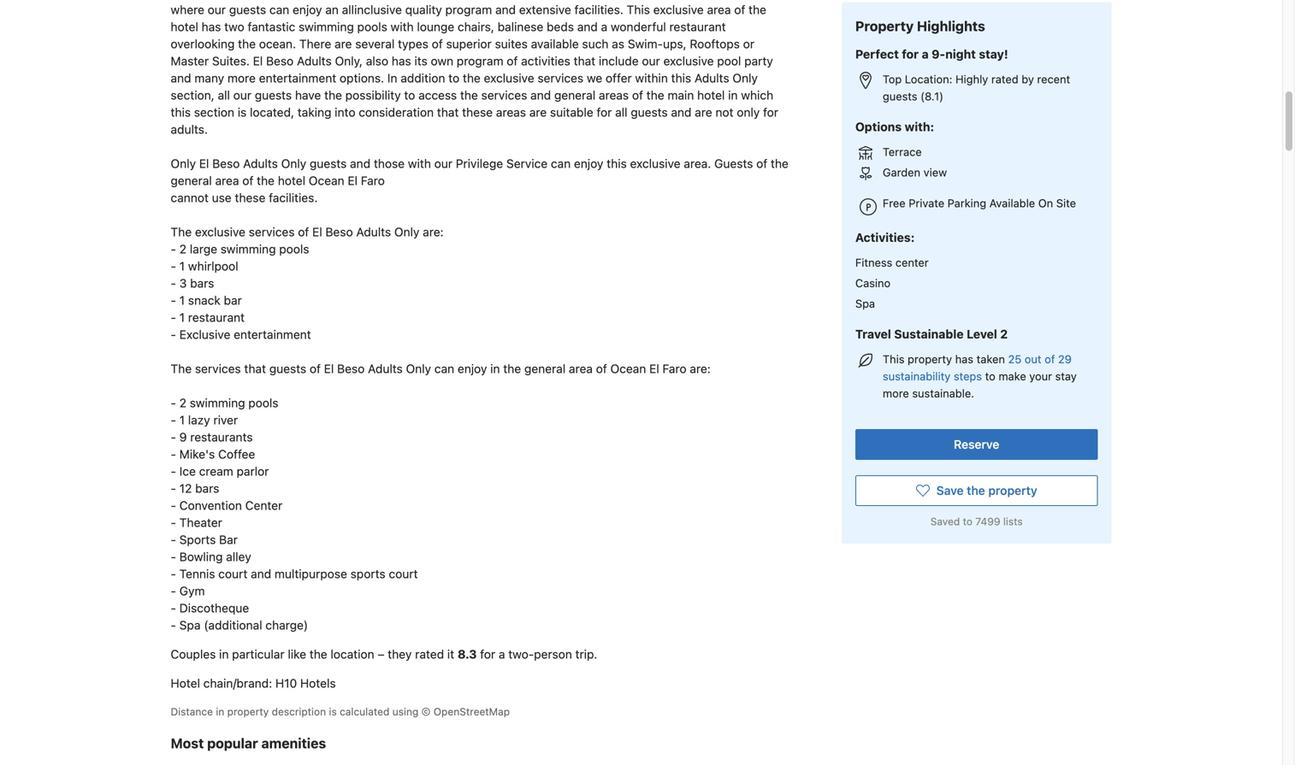 Task type: locate. For each thing, give the bounding box(es) containing it.
free
[[883, 197, 906, 209]]

1 horizontal spatial to
[[985, 370, 996, 383]]

2 vertical spatial property
[[227, 706, 269, 718]]

to make your stay more sustainable.
[[883, 370, 1077, 400]]

hotels
[[300, 677, 336, 691]]

view
[[924, 166, 947, 179]]

for right 8.3
[[480, 648, 495, 662]]

fitness
[[855, 256, 893, 269]]

property down hotel chain/brand: h10 hotels on the left bottom
[[227, 706, 269, 718]]

in for couples
[[219, 648, 229, 662]]

private
[[909, 197, 945, 209]]

taken
[[977, 353, 1005, 366]]

property inside dropdown button
[[988, 484, 1037, 498]]

1 horizontal spatial the
[[967, 484, 985, 498]]

popular
[[207, 736, 258, 752]]

options
[[855, 120, 902, 134]]

guests
[[883, 90, 918, 103]]

rated left by
[[991, 73, 1019, 85]]

0 vertical spatial rated
[[991, 73, 1019, 85]]

activities:
[[855, 231, 915, 245]]

in right couples
[[219, 648, 229, 662]]

in right distance
[[216, 706, 224, 718]]

0 vertical spatial to
[[985, 370, 996, 383]]

1 vertical spatial the
[[310, 648, 327, 662]]

spa
[[855, 297, 875, 310]]

1 vertical spatial to
[[963, 516, 973, 528]]

(8.1)
[[921, 90, 944, 103]]

night
[[945, 47, 976, 61]]

parking
[[948, 197, 987, 209]]

terrace
[[883, 145, 922, 158]]

for left 9-
[[902, 47, 919, 61]]

property up lists
[[988, 484, 1037, 498]]

save the property
[[937, 484, 1037, 498]]

0 horizontal spatial the
[[310, 648, 327, 662]]

couples
[[171, 648, 216, 662]]

in for distance
[[216, 706, 224, 718]]

a left 9-
[[922, 47, 929, 61]]

1 vertical spatial property
[[988, 484, 1037, 498]]

to left 7499
[[963, 516, 973, 528]]

2 horizontal spatial property
[[988, 484, 1037, 498]]

property up sustainability
[[908, 353, 952, 366]]

1 horizontal spatial rated
[[991, 73, 1019, 85]]

site
[[1056, 197, 1076, 209]]

7499
[[976, 516, 1001, 528]]

more
[[883, 387, 909, 400]]

property for distance in property description is calculated using © openstreetmap
[[227, 706, 269, 718]]

the right save in the bottom of the page
[[967, 484, 985, 498]]

property
[[908, 353, 952, 366], [988, 484, 1037, 498], [227, 706, 269, 718]]

©
[[421, 706, 431, 718]]

perfect for a 9-night stay!
[[855, 47, 1008, 61]]

0 horizontal spatial for
[[480, 648, 495, 662]]

a
[[922, 47, 929, 61], [499, 648, 505, 662]]

hotel
[[171, 677, 200, 691]]

0 horizontal spatial a
[[499, 648, 505, 662]]

0 vertical spatial a
[[922, 47, 929, 61]]

reserve button
[[855, 429, 1098, 460]]

level
[[967, 327, 997, 341]]

1 vertical spatial rated
[[415, 648, 444, 662]]

free private parking available on site
[[883, 197, 1076, 209]]

the right 'like'
[[310, 648, 327, 662]]

rated
[[991, 73, 1019, 85], [415, 648, 444, 662]]

two-
[[508, 648, 534, 662]]

0 vertical spatial for
[[902, 47, 919, 61]]

center
[[896, 256, 929, 269]]

for
[[902, 47, 919, 61], [480, 648, 495, 662]]

sustainable
[[894, 327, 964, 341]]

calculated
[[340, 706, 390, 718]]

1 horizontal spatial for
[[902, 47, 919, 61]]

0 horizontal spatial property
[[227, 706, 269, 718]]

1 horizontal spatial property
[[908, 353, 952, 366]]

a left two- on the bottom of the page
[[499, 648, 505, 662]]

of
[[1045, 353, 1055, 366]]

8.3
[[458, 648, 477, 662]]

saved
[[931, 516, 960, 528]]

1 vertical spatial in
[[216, 706, 224, 718]]

casino
[[855, 277, 891, 290]]

to down the taken
[[985, 370, 996, 383]]

on
[[1038, 197, 1053, 209]]

property highlights
[[855, 18, 985, 34]]

29
[[1058, 353, 1072, 366]]

in
[[219, 648, 229, 662], [216, 706, 224, 718]]

–
[[378, 648, 385, 662]]

to
[[985, 370, 996, 383], [963, 516, 973, 528]]

0 vertical spatial the
[[967, 484, 985, 498]]

0 horizontal spatial to
[[963, 516, 973, 528]]

rated left it at the bottom
[[415, 648, 444, 662]]

0 vertical spatial in
[[219, 648, 229, 662]]

the
[[967, 484, 985, 498], [310, 648, 327, 662]]



Task type: vqa. For each thing, say whether or not it's contained in the screenshot.
3rd % from the top
no



Task type: describe. For each thing, give the bounding box(es) containing it.
save
[[937, 484, 964, 498]]

1 vertical spatial for
[[480, 648, 495, 662]]

9-
[[932, 47, 946, 61]]

chain/brand:
[[203, 677, 272, 691]]

save the property button
[[855, 476, 1098, 506]]

top
[[883, 73, 902, 85]]

amenities
[[261, 736, 326, 752]]

person
[[534, 648, 572, 662]]

fitness center casino spa
[[855, 256, 929, 310]]

recent
[[1037, 73, 1070, 85]]

most
[[171, 736, 204, 752]]

location:
[[905, 73, 953, 85]]

garden
[[883, 166, 921, 179]]

most popular amenities
[[171, 736, 326, 752]]

distance in property description is calculated using © openstreetmap
[[171, 706, 510, 718]]

25 out of 29 sustainability steps link
[[883, 353, 1072, 383]]

is
[[329, 706, 337, 718]]

openstreetmap
[[434, 706, 510, 718]]

25 out of 29 sustainability steps
[[883, 353, 1072, 383]]

garden view
[[883, 166, 947, 179]]

stay
[[1055, 370, 1077, 383]]

reserve
[[954, 438, 1000, 452]]

h10
[[275, 677, 297, 691]]

your
[[1029, 370, 1052, 383]]

particular
[[232, 648, 285, 662]]

using
[[392, 706, 419, 718]]

this property has taken
[[883, 353, 1008, 366]]

travel sustainable level  2
[[855, 327, 1008, 341]]

available
[[990, 197, 1035, 209]]

hotel chain/brand: h10 hotels
[[171, 677, 336, 691]]

to inside "to make your stay more sustainable."
[[985, 370, 996, 383]]

saved to 7499 lists
[[931, 516, 1023, 528]]

highlights
[[917, 18, 985, 34]]

out
[[1025, 353, 1042, 366]]

sustainability
[[883, 370, 951, 383]]

the inside dropdown button
[[967, 484, 985, 498]]

travel
[[855, 327, 891, 341]]

0 horizontal spatial rated
[[415, 648, 444, 662]]

description
[[272, 706, 326, 718]]

options with:
[[855, 120, 934, 134]]

steps
[[954, 370, 982, 383]]

has
[[955, 353, 974, 366]]

by
[[1022, 73, 1034, 85]]

highly
[[956, 73, 988, 85]]

it
[[447, 648, 454, 662]]

rated inside the top location: highly rated by recent guests (8.1)
[[991, 73, 1019, 85]]

0 vertical spatial property
[[908, 353, 952, 366]]

top location: highly rated by recent guests (8.1)
[[883, 73, 1070, 103]]

lists
[[1003, 516, 1023, 528]]

distance
[[171, 706, 213, 718]]

couples in particular like the location – they rated it 8.3 for a two-person trip.
[[171, 648, 597, 662]]

property
[[855, 18, 914, 34]]

perfect
[[855, 47, 899, 61]]

like
[[288, 648, 306, 662]]

2
[[1000, 327, 1008, 341]]

trip.
[[575, 648, 597, 662]]

this
[[883, 353, 905, 366]]

stay!
[[979, 47, 1008, 61]]

property for save the property
[[988, 484, 1037, 498]]

1 vertical spatial a
[[499, 648, 505, 662]]

sustainable.
[[912, 387, 974, 400]]

25
[[1008, 353, 1022, 366]]

they
[[388, 648, 412, 662]]

make
[[999, 370, 1026, 383]]

location
[[331, 648, 374, 662]]

with:
[[905, 120, 934, 134]]

1 horizontal spatial a
[[922, 47, 929, 61]]



